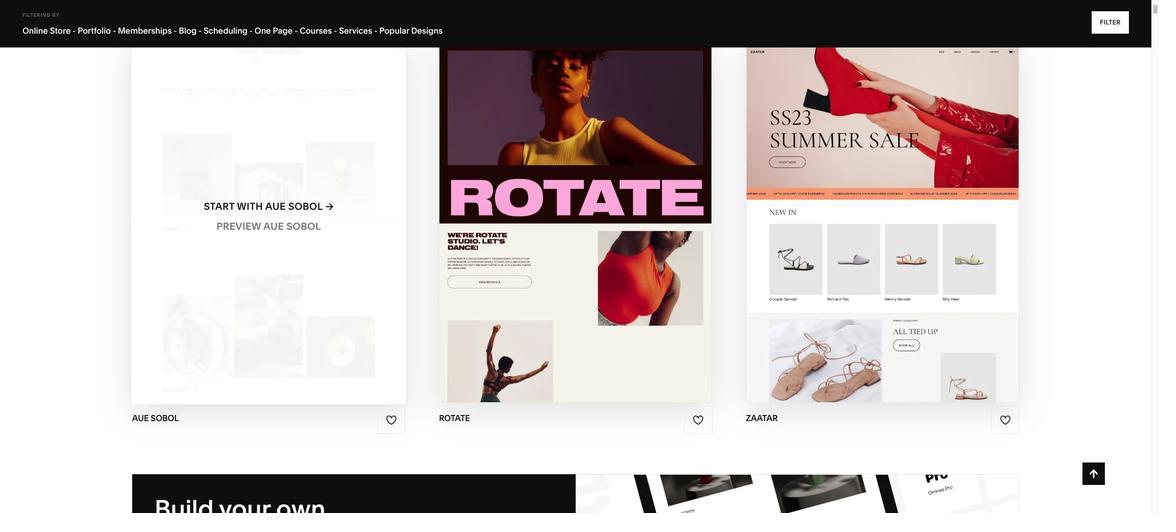 Task type: locate. For each thing, give the bounding box(es) containing it.
rotate
[[582, 201, 620, 212], [580, 221, 619, 232], [439, 413, 470, 423]]

with for aue
[[237, 201, 263, 212]]

online left blog
[[132, 15, 167, 28]]

start with rotate
[[521, 201, 620, 212]]

preview rotate link
[[533, 213, 619, 241]]

preview down start with aue sobol
[[216, 221, 261, 232]]

online store - portfolio - memberships - blog - scheduling - one page - courses - services - popular designs
[[22, 26, 443, 36]]

start inside "button"
[[204, 201, 235, 212]]

store for -
[[50, 26, 71, 36]]

0 horizontal spatial start
[[204, 201, 235, 212]]

page
[[273, 26, 293, 36]]

aue sobol image
[[131, 37, 406, 404]]

start with zaatar
[[827, 201, 928, 212]]

online store templates ( 40 )
[[132, 15, 279, 28]]

zaatar inside button
[[889, 201, 928, 212]]

start for preview rotate
[[521, 201, 551, 212]]

zaatar
[[889, 201, 928, 212], [887, 221, 926, 232], [746, 413, 778, 423]]

0 horizontal spatial online
[[22, 26, 48, 36]]

1 preview from the left
[[216, 221, 261, 232]]

1 horizontal spatial start
[[521, 201, 551, 212]]

2 start from the left
[[521, 201, 551, 212]]

store
[[170, 15, 199, 28], [50, 26, 71, 36]]

1 horizontal spatial online
[[132, 15, 167, 28]]

online down 'filtering' on the top left
[[22, 26, 48, 36]]

preview down start with zaatar
[[840, 221, 884, 232]]

1 horizontal spatial preview
[[533, 221, 578, 232]]

- left the popular
[[374, 26, 378, 36]]

0 vertical spatial sobol
[[288, 201, 323, 212]]

zaatar element
[[747, 39, 1019, 402]]

3 start from the left
[[827, 201, 858, 212]]

2 preview from the left
[[533, 221, 578, 232]]

- left blog
[[174, 26, 177, 36]]

rotate element
[[440, 39, 712, 402]]

with up preview rotate
[[554, 201, 580, 212]]

2 vertical spatial aue
[[132, 413, 149, 423]]

2 with from the left
[[554, 201, 580, 212]]

one
[[255, 26, 271, 36]]

1 vertical spatial aue
[[263, 221, 284, 232]]

start with aue sobol button
[[204, 193, 334, 221]]

0 horizontal spatial store
[[50, 26, 71, 36]]

aue
[[265, 201, 286, 212], [263, 221, 284, 232], [132, 413, 149, 423]]

with up preview zaatar
[[860, 201, 886, 212]]

store left scheduling
[[170, 15, 199, 28]]

add rotate to your favorites list image
[[693, 414, 704, 426]]

start
[[204, 201, 235, 212], [521, 201, 551, 212], [827, 201, 858, 212]]

3 - from the left
[[174, 26, 177, 36]]

aue sobol element
[[131, 37, 406, 404]]

3 with from the left
[[860, 201, 886, 212]]

1 vertical spatial sobol
[[287, 221, 321, 232]]

preview aue sobol link
[[216, 213, 321, 241]]

preview down start with rotate
[[533, 221, 578, 232]]

0 vertical spatial rotate
[[582, 201, 620, 212]]

with
[[237, 201, 263, 212], [554, 201, 580, 212], [860, 201, 886, 212]]

sobol inside "button"
[[288, 201, 323, 212]]

1 vertical spatial zaatar
[[887, 221, 926, 232]]

preview
[[216, 221, 261, 232], [533, 221, 578, 232], [840, 221, 884, 232]]

store down by on the left top of page
[[50, 26, 71, 36]]

- right blog
[[199, 26, 202, 36]]

- left portfolio
[[73, 26, 76, 36]]

- right page
[[295, 26, 298, 36]]

1 start from the left
[[204, 201, 235, 212]]

3 preview from the left
[[840, 221, 884, 232]]

with up preview aue sobol
[[237, 201, 263, 212]]

designs
[[411, 26, 443, 36]]

- right portfolio
[[113, 26, 116, 36]]

2 horizontal spatial start
[[827, 201, 858, 212]]

scheduling
[[204, 26, 248, 36]]

online
[[132, 15, 167, 28], [22, 26, 48, 36]]

1 horizontal spatial store
[[170, 15, 199, 28]]

online for online store templates ( 40 )
[[132, 15, 167, 28]]

blog
[[179, 26, 197, 36]]

- left one
[[250, 26, 253, 36]]

2 vertical spatial sobol
[[151, 413, 179, 423]]

preview of building your own template image
[[576, 475, 1019, 513]]

2 horizontal spatial preview
[[840, 221, 884, 232]]

2 vertical spatial rotate
[[439, 413, 470, 423]]

5 - from the left
[[250, 26, 253, 36]]

0 horizontal spatial with
[[237, 201, 263, 212]]

start inside button
[[521, 201, 551, 212]]

1 horizontal spatial with
[[554, 201, 580, 212]]

1 with from the left
[[237, 201, 263, 212]]

0 vertical spatial zaatar
[[889, 201, 928, 212]]

with inside button
[[860, 201, 886, 212]]

preview for preview zaatar
[[840, 221, 884, 232]]

rotate inside button
[[582, 201, 620, 212]]

with inside button
[[554, 201, 580, 212]]

2 horizontal spatial with
[[860, 201, 886, 212]]

add aue sobol to your favorites list image
[[386, 414, 397, 426]]

-
[[73, 26, 76, 36], [113, 26, 116, 36], [174, 26, 177, 36], [199, 26, 202, 36], [250, 26, 253, 36], [295, 26, 298, 36], [334, 26, 337, 36], [374, 26, 378, 36]]

sobol
[[288, 201, 323, 212], [287, 221, 321, 232], [151, 413, 179, 423]]

- right courses
[[334, 26, 337, 36]]

4 - from the left
[[199, 26, 202, 36]]

rotate image
[[440, 39, 712, 402]]

with inside "button"
[[237, 201, 263, 212]]

0 horizontal spatial preview
[[216, 221, 261, 232]]

0 vertical spatial aue
[[265, 201, 286, 212]]

7 - from the left
[[334, 26, 337, 36]]

preview rotate
[[533, 221, 619, 232]]



Task type: describe. For each thing, give the bounding box(es) containing it.
)
[[275, 15, 279, 28]]

by
[[52, 12, 59, 18]]

online for online store - portfolio - memberships - blog - scheduling - one page - courses - services - popular designs
[[22, 26, 48, 36]]

1 vertical spatial rotate
[[580, 221, 619, 232]]

courses
[[300, 26, 332, 36]]

with for rotate
[[554, 201, 580, 212]]

6 - from the left
[[295, 26, 298, 36]]

popular
[[379, 26, 409, 36]]

memberships
[[118, 26, 172, 36]]

start with zaatar button
[[827, 193, 939, 221]]

templates
[[201, 15, 256, 28]]

zaatar image
[[747, 39, 1019, 402]]

filtering by
[[22, 12, 59, 18]]

start for preview aue sobol
[[204, 201, 235, 212]]

preview for preview rotate
[[533, 221, 578, 232]]

filter button
[[1092, 11, 1129, 34]]

services
[[339, 26, 372, 36]]

start inside button
[[827, 201, 858, 212]]

start with aue sobol
[[204, 201, 323, 212]]

preview for preview aue sobol
[[216, 221, 261, 232]]

filter
[[1100, 18, 1121, 26]]

preview zaatar
[[840, 221, 926, 232]]

start with rotate button
[[521, 193, 631, 221]]

store for templates
[[170, 15, 199, 28]]

2 vertical spatial zaatar
[[746, 413, 778, 423]]

(
[[259, 15, 262, 28]]

aue inside "button"
[[265, 201, 286, 212]]

1 - from the left
[[73, 26, 76, 36]]

portfolio
[[78, 26, 111, 36]]

back to top image
[[1089, 468, 1100, 479]]

filtering
[[22, 12, 51, 18]]

2 - from the left
[[113, 26, 116, 36]]

preview zaatar link
[[840, 213, 926, 241]]

add zaatar to your favorites list image
[[1000, 414, 1011, 426]]

8 - from the left
[[374, 26, 378, 36]]

aue sobol
[[132, 413, 179, 423]]

40
[[262, 15, 275, 28]]

preview aue sobol
[[216, 221, 321, 232]]



Task type: vqa. For each thing, say whether or not it's contained in the screenshot.
Sobol
yes



